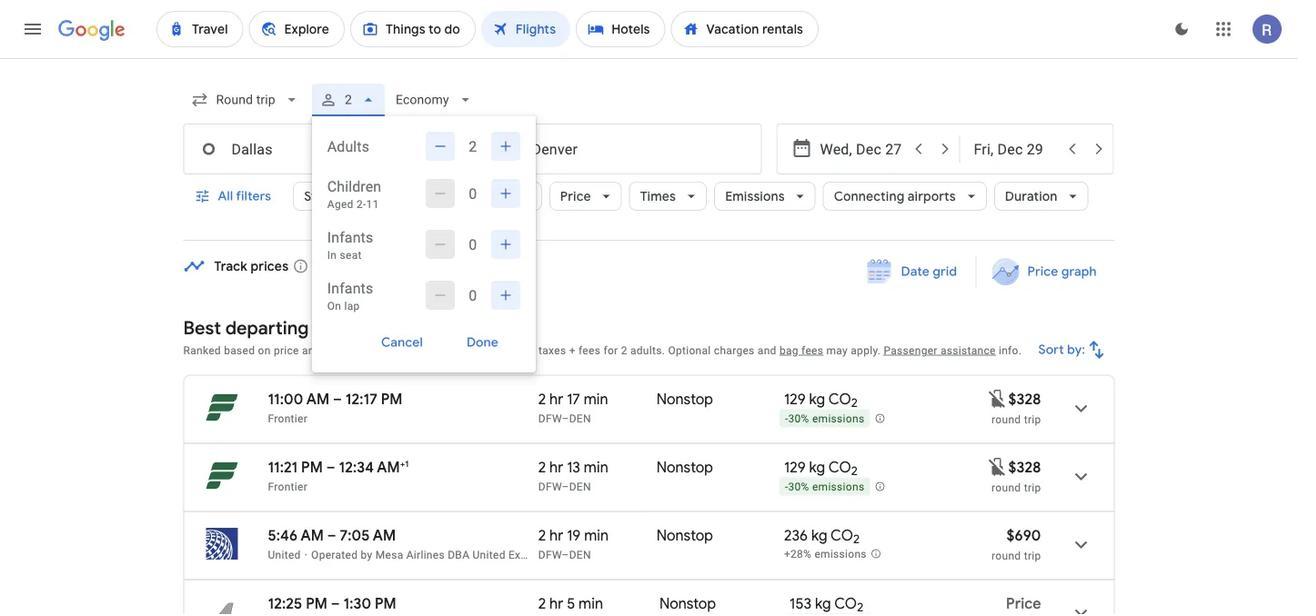 Task type: describe. For each thing, give the bounding box(es) containing it.
am up mesa
[[373, 527, 396, 545]]

129 for 2 hr 13 min
[[784, 459, 806, 477]]

lap
[[344, 300, 360, 313]]

departing
[[225, 317, 309, 340]]

on
[[327, 300, 341, 313]]

nonstop for 2 hr 17 min
[[657, 390, 713, 409]]

may
[[827, 344, 848, 357]]

total duration 2 hr 19 min. element
[[538, 527, 657, 548]]

duration button
[[994, 175, 1089, 218]]

– left 1:30
[[331, 595, 340, 614]]

price button
[[549, 175, 622, 218]]

nonstop for 2 hr 13 min
[[657, 459, 713, 477]]

5
[[567, 595, 575, 614]]

- for 2 hr 17 min
[[785, 413, 788, 426]]

leaves dallas/fort worth international airport at 11:00 am on wednesday, december 27 and arrives at denver international airport at 12:17 pm on wednesday, december 27. element
[[268, 390, 403, 409]]

2 united from the left
[[473, 549, 506, 562]]

cancel
[[381, 335, 423, 351]]

by
[[361, 549, 373, 562]]

track prices from dallas to denver departing 2023-12-27 and returning 2023-12-29 image
[[397, 258, 430, 271]]

129 kg co 2 for 2 hr 13 min
[[784, 459, 858, 480]]

2 frontier from the top
[[268, 481, 308, 494]]

den for 13
[[569, 481, 591, 494]]

all filters button
[[183, 175, 286, 218]]

passenger
[[884, 344, 938, 357]]

am left 1
[[377, 459, 400, 477]]

track prices
[[214, 258, 289, 275]]

stops
[[304, 188, 338, 205]]

date
[[901, 264, 930, 280]]

airlines inside 'popup button'
[[387, 188, 433, 205]]

Departure time: 11:00 AM. text field
[[268, 390, 329, 409]]

convenience
[[324, 344, 388, 357]]

prices include required taxes + fees for 2 adults. optional charges and bag fees may apply. passenger assistance
[[419, 344, 996, 357]]

bag fees button
[[780, 344, 824, 357]]

19
[[567, 527, 581, 545]]

best departing flights
[[183, 317, 366, 340]]

pm inside 11:00 am – 12:17 pm frontier
[[381, 390, 403, 409]]

main menu image
[[22, 18, 44, 40]]

$690 round trip
[[992, 527, 1041, 563]]

30% for 2 hr 17 min
[[788, 413, 809, 426]]

flight details. leaves dallas/fort worth international airport at 5:46 am on wednesday, december 27 and arrives at denver international airport at 7:05 am on wednesday, december 27. image
[[1059, 524, 1103, 567]]

den for 17
[[569, 413, 591, 425]]

kg for 2 hr 13 min
[[809, 459, 825, 477]]

adults.
[[630, 344, 665, 357]]

153 kg co
[[790, 595, 857, 614]]

pm right 12:25
[[306, 595, 328, 614]]

0 for children aged 2-11
[[469, 185, 477, 202]]

duration
[[1005, 188, 1058, 205]]

dec
[[320, 258, 344, 275]]

prices
[[419, 344, 451, 357]]

13
[[567, 459, 580, 477]]

stops button
[[293, 175, 369, 218]]

2 left '5'
[[538, 595, 546, 614]]

pm right 1:30
[[375, 595, 396, 614]]

2 fees from the left
[[802, 344, 824, 357]]

+28% emissions
[[784, 549, 867, 562]]

sort by: button
[[1032, 328, 1115, 372]]

$328 for 2 hr 13 min
[[1009, 459, 1041, 477]]

sort by:
[[1039, 342, 1086, 358]]

price for price
[[560, 188, 591, 205]]

Arrival time: 12:34 AM on  Thursday, December 28. text field
[[339, 459, 409, 477]]

kg for 2 hr 17 min
[[809, 390, 825, 409]]

2 inside 2 hr 17 min dfw – den
[[538, 390, 546, 409]]

$690
[[1007, 527, 1041, 545]]

trip for 2 hr 13 min
[[1024, 482, 1041, 494]]

infants for infants in seat
[[327, 229, 373, 246]]

– left "12:34" in the left of the page
[[326, 459, 335, 477]]

Departure time: 12:25 PM. text field
[[268, 595, 328, 614]]

price graph
[[1027, 264, 1097, 280]]

filters
[[236, 188, 271, 205]]

times
[[640, 188, 676, 205]]

none text field inside 'search field'
[[476, 124, 762, 175]]

dfw for 2 hr 17 min
[[538, 413, 562, 425]]

0 for infants on lap
[[469, 287, 477, 304]]

-30% emissions for 2 hr 17 min
[[785, 413, 865, 426]]

2 inside the 236 kg co 2
[[853, 532, 860, 548]]

charges
[[714, 344, 755, 357]]

+ inside 11:21 pm – 12:34 am + 1
[[400, 459, 405, 470]]

nonstop flight. element for 2 hr 17 min
[[657, 390, 713, 412]]

2 inside 2 hr 19 min dfw – den
[[538, 527, 546, 545]]

co for 2 hr 19 min
[[831, 527, 853, 545]]

airlines inside best departing flights main content
[[406, 549, 445, 562]]

emissions for 2 hr 13 min
[[812, 481, 865, 494]]

best departing flights main content
[[183, 256, 1115, 616]]

loading results progress bar
[[0, 58, 1298, 62]]

– inside 2 hr 19 min dfw – den
[[562, 549, 569, 562]]

connecting airports
[[834, 188, 956, 205]]

min inside 'total duration 2 hr 5 min.' element
[[579, 595, 603, 614]]

dba
[[448, 549, 470, 562]]

nonstop flight. element for 2 hr 13 min
[[657, 459, 713, 480]]

12:34
[[339, 459, 374, 477]]

include
[[454, 344, 491, 357]]

total duration 2 hr 13 min. element
[[538, 459, 657, 480]]

1:30
[[344, 595, 371, 614]]

seat
[[340, 249, 362, 262]]

price unavailable
[[964, 595, 1041, 616]]

Departure text field
[[820, 125, 904, 174]]

min for 2 hr 13 min
[[584, 459, 608, 477]]

date grid
[[901, 264, 957, 280]]

learn more about tracked prices image
[[292, 258, 309, 275]]

express
[[509, 549, 549, 562]]

30% for 2 hr 13 min
[[788, 481, 809, 494]]

co right the 153
[[834, 595, 857, 614]]

passenger assistance button
[[884, 344, 996, 357]]

this price for this flight doesn't include overhead bin access. if you need a carry-on bag, use the bags filter to update prices. image
[[987, 457, 1009, 478]]

date grid button
[[854, 256, 972, 288]]

cancel button
[[359, 328, 445, 358]]

leaves dallas love field airport at 12:25 pm on wednesday, december 27 and arrives at denver international airport at 1:30 pm on wednesday, december 27. element
[[268, 595, 396, 614]]

1 united from the left
[[268, 549, 301, 562]]

2 hr 17 min dfw – den
[[538, 390, 608, 425]]

apply.
[[851, 344, 881, 357]]

all
[[218, 188, 233, 205]]

price
[[274, 344, 299, 357]]

2 inside number of passengers dialog
[[469, 138, 477, 155]]

2 vertical spatial emissions
[[815, 549, 867, 562]]

co for 2 hr 17 min
[[829, 390, 851, 409]]

5:46
[[268, 527, 298, 545]]

prices
[[251, 258, 289, 275]]

Arrival time: 7:05 AM. text field
[[340, 527, 396, 545]]

2 right the for
[[621, 344, 628, 357]]

optional
[[668, 344, 711, 357]]

swap origin and destination. image
[[462, 138, 484, 160]]

17
[[567, 390, 580, 409]]

children
[[327, 178, 381, 195]]

Arrival time: 12:17 PM. text field
[[345, 390, 403, 409]]

1 and from the left
[[302, 344, 321, 357]]

 image inside best departing flights main content
[[304, 549, 308, 562]]

– inside 2 hr 17 min dfw – den
[[562, 413, 569, 425]]

airports
[[908, 188, 956, 205]]

infants on lap
[[327, 280, 373, 313]]

mesa
[[376, 549, 403, 562]]

round trip for 2 hr 17 min
[[992, 414, 1041, 426]]

den for 19
[[569, 549, 591, 562]]

by:
[[1068, 342, 1086, 358]]

ranked
[[183, 344, 221, 357]]

connecting airports button
[[823, 175, 987, 218]]

328 US dollars text field
[[1009, 459, 1041, 477]]

2 hr 13 min dfw – den
[[538, 459, 608, 494]]

total duration 2 hr 5 min. element
[[538, 595, 660, 616]]

operated
[[311, 549, 358, 562]]

price for price graph
[[1027, 264, 1058, 280]]

$328 for 2 hr 17 min
[[1009, 390, 1041, 409]]



Task type: vqa. For each thing, say whether or not it's contained in the screenshot.
the + in 11:21 pm – 12:34 am + 1
yes



Task type: locate. For each thing, give the bounding box(es) containing it.
– inside 2 hr 13 min dfw – den
[[562, 481, 569, 494]]

1 fees from the left
[[579, 344, 601, 357]]

5:46 am – 7:05 am
[[268, 527, 396, 545]]

all filters
[[218, 188, 271, 205]]

united down 5:46
[[268, 549, 301, 562]]

co for 2 hr 13 min
[[829, 459, 851, 477]]

– down 13
[[562, 481, 569, 494]]

1 horizontal spatial +
[[569, 344, 576, 357]]

30%
[[788, 413, 809, 426], [788, 481, 809, 494]]

bags button
[[471, 175, 542, 218]]

airlines right 11
[[387, 188, 433, 205]]

Departure time: 5:46 AM. text field
[[268, 527, 324, 545]]

frontier down 11:21
[[268, 481, 308, 494]]

1 $328 from the top
[[1009, 390, 1041, 409]]

27 – 29
[[347, 258, 388, 275]]

1 0 from the top
[[469, 185, 477, 202]]

round down this price for this flight doesn't include overhead bin access. if you need a carry-on bag, use the bags filter to update prices. image
[[992, 482, 1021, 494]]

0 horizontal spatial +
[[400, 459, 405, 470]]

done
[[467, 335, 498, 351]]

dfw down total duration 2 hr 19 min. 'element'
[[538, 549, 562, 562]]

trip down $328 text field
[[1024, 482, 1041, 494]]

in
[[327, 249, 337, 262]]

2 hr from the top
[[550, 459, 563, 477]]

1 129 kg co 2 from the top
[[784, 390, 858, 411]]

round for 2 hr 13 min
[[992, 482, 1021, 494]]

co up +28% emissions
[[831, 527, 853, 545]]

1 vertical spatial 129
[[784, 459, 806, 477]]

fees right bag
[[802, 344, 824, 357]]

None text field
[[476, 124, 762, 175]]

dfw down total duration 2 hr 13 min. element
[[538, 481, 562, 494]]

bags
[[482, 188, 511, 205]]

0 left bags
[[469, 185, 477, 202]]

price right 'bags' popup button
[[560, 188, 591, 205]]

round trip down $328 text field
[[992, 482, 1041, 494]]

round down this price for this flight doesn't include overhead bin access. if you need a carry-on bag, use the bags filter to update prices. icon
[[992, 414, 1021, 426]]

airlines
[[387, 188, 433, 205], [406, 549, 445, 562]]

children aged 2-11
[[327, 178, 381, 211]]

1 trip from the top
[[1024, 414, 1041, 426]]

infants up 'seat'
[[327, 229, 373, 246]]

1 vertical spatial airlines
[[406, 549, 445, 562]]

flights
[[313, 317, 366, 340]]

round for 2 hr 17 min
[[992, 414, 1021, 426]]

nonstop flight. element for 2 hr 19 min
[[657, 527, 713, 548]]

129 kg co 2 for 2 hr 17 min
[[784, 390, 858, 411]]

1 vertical spatial 30%
[[788, 481, 809, 494]]

1 horizontal spatial and
[[758, 344, 777, 357]]

2 up adults
[[345, 92, 352, 107]]

min inside 2 hr 19 min dfw – den
[[584, 527, 609, 545]]

aged
[[327, 198, 354, 211]]

11:21
[[268, 459, 298, 477]]

1 infants from the top
[[327, 229, 373, 246]]

328 US dollars text field
[[1009, 390, 1041, 409]]

on
[[258, 344, 271, 357]]

emissions button
[[714, 175, 816, 218]]

co inside the 236 kg co 2
[[831, 527, 853, 545]]

2 vertical spatial den
[[569, 549, 591, 562]]

30% down the bag fees button
[[788, 413, 809, 426]]

2 vertical spatial price
[[1006, 595, 1041, 614]]

min right 13
[[584, 459, 608, 477]]

am right 5:46
[[301, 527, 324, 545]]

hr left 17
[[550, 390, 563, 409]]

den down the 19
[[569, 549, 591, 562]]

hr inside 2 hr 19 min dfw – den
[[550, 527, 563, 545]]

emissions
[[812, 413, 865, 426], [812, 481, 865, 494], [815, 549, 867, 562]]

None field
[[183, 84, 308, 116], [388, 84, 482, 116], [183, 84, 308, 116], [388, 84, 482, 116]]

den inside 2 hr 17 min dfw – den
[[569, 413, 591, 425]]

-30% emissions down may at bottom
[[785, 413, 865, 426]]

-30% emissions
[[785, 413, 865, 426], [785, 481, 865, 494]]

2-
[[357, 198, 366, 211]]

2 left 13
[[538, 459, 546, 477]]

min right the 19
[[584, 527, 609, 545]]

2 vertical spatial trip
[[1024, 550, 1041, 563]]

3 trip from the top
[[1024, 550, 1041, 563]]

hr left 13
[[550, 459, 563, 477]]

0 up the done button in the bottom of the page
[[469, 287, 477, 304]]

none search field containing adults
[[183, 78, 1115, 373]]

0 horizontal spatial fees
[[579, 344, 601, 357]]

2 up the 236 kg co 2
[[851, 464, 858, 480]]

0
[[469, 185, 477, 202], [469, 236, 477, 253], [469, 287, 477, 304]]

1 vertical spatial -
[[785, 481, 788, 494]]

den inside 2 hr 13 min dfw – den
[[569, 481, 591, 494]]

$328 left flight details. leaves dallas/fort worth international airport at 11:21 pm on wednesday, december 27 and arrives at denver international airport at 12:34 am on thursday, december 28. icon
[[1009, 459, 1041, 477]]

2 round trip from the top
[[992, 482, 1041, 494]]

nonstop
[[657, 390, 713, 409], [657, 459, 713, 477], [657, 527, 713, 545], [660, 595, 716, 614]]

den inside 2 hr 19 min dfw – den
[[569, 549, 591, 562]]

+28%
[[784, 549, 812, 562]]

-30% emissions for 2 hr 13 min
[[785, 481, 865, 494]]

0 vertical spatial price
[[560, 188, 591, 205]]

assistance
[[941, 344, 996, 357]]

1 den from the top
[[569, 413, 591, 425]]

dfw for 2 hr 19 min
[[538, 549, 562, 562]]

round down 690 us dollars text box
[[992, 550, 1021, 563]]

+ right taxes
[[569, 344, 576, 357]]

0 horizontal spatial and
[[302, 344, 321, 357]]

129 down bag
[[784, 390, 806, 409]]

emissions down may at bottom
[[812, 413, 865, 426]]

grid
[[933, 264, 957, 280]]

emissions down the 236 kg co 2
[[815, 549, 867, 562]]

3 0 from the top
[[469, 287, 477, 304]]

trip down $690
[[1024, 550, 1041, 563]]

$328 down sort
[[1009, 390, 1041, 409]]

236 kg co 2
[[784, 527, 860, 548]]

None search field
[[183, 78, 1115, 373]]

1 vertical spatial frontier
[[268, 481, 308, 494]]

2 infants from the top
[[327, 280, 373, 297]]

2 dfw from the top
[[538, 481, 562, 494]]

change appearance image
[[1160, 7, 1204, 51]]

frontier down 11:00 at the bottom of the page
[[268, 413, 308, 425]]

2 up express
[[538, 527, 546, 545]]

Return text field
[[974, 125, 1058, 174]]

price inside button
[[1027, 264, 1058, 280]]

129 kg co 2 up the 236 kg co 2
[[784, 459, 858, 480]]

1 129 from the top
[[784, 390, 806, 409]]

3 round from the top
[[992, 550, 1021, 563]]

2 trip from the top
[[1024, 482, 1041, 494]]

leaves dallas/fort worth international airport at 11:21 pm on wednesday, december 27 and arrives at denver international airport at 12:34 am on thursday, december 28. element
[[268, 459, 409, 477]]

hr inside 2 hr 13 min dfw – den
[[550, 459, 563, 477]]

129
[[784, 390, 806, 409], [784, 459, 806, 477]]

hr left '5'
[[550, 595, 563, 614]]

2 129 from the top
[[784, 459, 806, 477]]

track
[[214, 258, 247, 275]]

1 vertical spatial trip
[[1024, 482, 1041, 494]]

airlines left the "dba"
[[406, 549, 445, 562]]

1 vertical spatial emissions
[[812, 481, 865, 494]]

min right '5'
[[579, 595, 603, 614]]

infants in seat
[[327, 229, 373, 262]]

0 vertical spatial round
[[992, 414, 1021, 426]]

0 vertical spatial $328
[[1009, 390, 1041, 409]]

bag
[[780, 344, 799, 357]]

trip inside $690 round trip
[[1024, 550, 1041, 563]]

1 -30% emissions from the top
[[785, 413, 865, 426]]

1 round from the top
[[992, 414, 1021, 426]]

1 vertical spatial round trip
[[992, 482, 1041, 494]]

find the best price region
[[183, 256, 1115, 303]]

min right 17
[[584, 390, 608, 409]]

am right 11:00 at the bottom of the page
[[306, 390, 329, 409]]

min for 2 hr 19 min
[[584, 527, 609, 545]]

hr left the 19
[[550, 527, 563, 545]]

3 dfw from the top
[[538, 549, 562, 562]]

129 up 236
[[784, 459, 806, 477]]

2 hr 19 min dfw – den
[[538, 527, 609, 562]]

0 vertical spatial trip
[[1024, 414, 1041, 426]]

2 button
[[312, 78, 385, 122]]

flight details. leaves dallas/fort worth international airport at 11:00 am on wednesday, december 27 and arrives at denver international airport at 12:17 pm on wednesday, december 27. image
[[1059, 387, 1103, 431]]

0 horizontal spatial united
[[268, 549, 301, 562]]

leaves dallas/fort worth international airport at 5:46 am on wednesday, december 27 and arrives at denver international airport at 7:05 am on wednesday, december 27. element
[[268, 527, 396, 545]]

kg down the bag fees button
[[809, 390, 825, 409]]

price inside popup button
[[560, 188, 591, 205]]

1 vertical spatial +
[[400, 459, 405, 470]]

0 vertical spatial -
[[785, 413, 788, 426]]

0 vertical spatial +
[[569, 344, 576, 357]]

min inside 2 hr 13 min dfw – den
[[584, 459, 608, 477]]

trip down $328 text box
[[1024, 414, 1041, 426]]

0 vertical spatial dfw
[[538, 413, 562, 425]]

2 and from the left
[[758, 344, 777, 357]]

7:05
[[340, 527, 370, 545]]

times button
[[629, 175, 707, 218]]

2 hr 5 min
[[538, 595, 603, 614]]

dfw down total duration 2 hr 17 min. element
[[538, 413, 562, 425]]

operated by mesa airlines dba united express
[[311, 549, 549, 562]]

12:25
[[268, 595, 302, 614]]

Departure time: 11:21 PM. text field
[[268, 459, 323, 477]]

dfw for 2 hr 13 min
[[538, 481, 562, 494]]

best
[[183, 317, 221, 340]]

pm right the 12:17
[[381, 390, 403, 409]]

airlines button
[[376, 182, 464, 211]]

- up 236
[[785, 481, 788, 494]]

12:25 pm – 1:30 pm
[[268, 595, 396, 614]]

0 vertical spatial emissions
[[812, 413, 865, 426]]

kg up +28% emissions
[[811, 527, 828, 545]]

2
[[345, 92, 352, 107], [469, 138, 477, 155], [621, 344, 628, 357], [538, 390, 546, 409], [851, 396, 858, 411], [538, 459, 546, 477], [851, 464, 858, 480], [538, 527, 546, 545], [853, 532, 860, 548], [538, 595, 546, 614]]

+ right "12:34" in the left of the page
[[400, 459, 405, 470]]

690 US dollars text field
[[1007, 527, 1041, 545]]

– down the 19
[[562, 549, 569, 562]]

nonstop flight. element
[[657, 390, 713, 412], [657, 459, 713, 480], [657, 527, 713, 548], [660, 595, 716, 616]]

11:00
[[268, 390, 303, 409]]

sort
[[1039, 342, 1064, 358]]

price left graph
[[1027, 264, 1058, 280]]

12:17
[[345, 390, 378, 409]]

1 vertical spatial price
[[1027, 264, 1058, 280]]

den down 13
[[569, 481, 591, 494]]

emissions up the 236 kg co 2
[[812, 481, 865, 494]]

0 vertical spatial den
[[569, 413, 591, 425]]

flight details. leaves dallas/fort worth international airport at 11:21 pm on wednesday, december 27 and arrives at denver international airport at 12:34 am on thursday, december 28. image
[[1059, 455, 1103, 499]]

11
[[366, 198, 379, 211]]

graph
[[1061, 264, 1097, 280]]

2 0 from the top
[[469, 236, 477, 253]]

adults
[[327, 138, 369, 155]]

11:00 am – 12:17 pm frontier
[[268, 390, 403, 425]]

fees left the for
[[579, 344, 601, 357]]

1 vertical spatial $328
[[1009, 459, 1041, 477]]

2 round from the top
[[992, 482, 1021, 494]]

frontier inside 11:00 am – 12:17 pm frontier
[[268, 413, 308, 425]]

and left bag
[[758, 344, 777, 357]]

3 den from the top
[[569, 549, 591, 562]]

30% up 236
[[788, 481, 809, 494]]

2 den from the top
[[569, 481, 591, 494]]

1 vertical spatial den
[[569, 481, 591, 494]]

den down 17
[[569, 413, 591, 425]]

0 down 'bags' popup button
[[469, 236, 477, 253]]

nonstop for 2 hr 19 min
[[657, 527, 713, 545]]

unavailable
[[964, 613, 1041, 616]]

trip
[[1024, 414, 1041, 426], [1024, 482, 1041, 494], [1024, 550, 1041, 563]]

1 30% from the top
[[788, 413, 809, 426]]

dfw inside 2 hr 19 min dfw – den
[[538, 549, 562, 562]]

1 horizontal spatial united
[[473, 549, 506, 562]]

for
[[604, 344, 618, 357]]

2 -30% emissions from the top
[[785, 481, 865, 494]]

2 left 17
[[538, 390, 546, 409]]

and
[[302, 344, 321, 357], [758, 344, 777, 357]]

kg for 2 hr 19 min
[[811, 527, 828, 545]]

– inside 11:00 am – 12:17 pm frontier
[[333, 390, 342, 409]]

 image
[[304, 549, 308, 562]]

0 vertical spatial 129
[[784, 390, 806, 409]]

hr for 13
[[550, 459, 563, 477]]

1 vertical spatial -30% emissions
[[785, 481, 865, 494]]

1 vertical spatial infants
[[327, 280, 373, 297]]

kg inside the 236 kg co 2
[[811, 527, 828, 545]]

2 down apply.
[[851, 396, 858, 411]]

dfw inside 2 hr 13 min dfw – den
[[538, 481, 562, 494]]

min inside 2 hr 17 min dfw – den
[[584, 390, 608, 409]]

1 vertical spatial 0
[[469, 236, 477, 253]]

2 inside 2 hr 13 min dfw – den
[[538, 459, 546, 477]]

2 129 kg co 2 from the top
[[784, 459, 858, 480]]

infants up lap
[[327, 280, 373, 297]]

– left the 12:17
[[333, 390, 342, 409]]

price for price unavailable
[[1006, 595, 1041, 614]]

- down bag
[[785, 413, 788, 426]]

hr for 17
[[550, 390, 563, 409]]

number of passengers dialog
[[312, 116, 536, 373]]

dfw
[[538, 413, 562, 425], [538, 481, 562, 494], [538, 549, 562, 562]]

kg
[[809, 390, 825, 409], [809, 459, 825, 477], [811, 527, 828, 545], [815, 595, 831, 614]]

-30% emissions up the 236 kg co 2
[[785, 481, 865, 494]]

4 hr from the top
[[550, 595, 563, 614]]

kg up the 236 kg co 2
[[809, 459, 825, 477]]

1 vertical spatial 129 kg co 2
[[784, 459, 858, 480]]

pm
[[381, 390, 403, 409], [301, 459, 323, 477], [306, 595, 328, 614], [375, 595, 396, 614]]

0 vertical spatial 30%
[[788, 413, 809, 426]]

2 up +28% emissions
[[853, 532, 860, 548]]

1 hr from the top
[[550, 390, 563, 409]]

taxes
[[539, 344, 566, 357]]

0 vertical spatial 0
[[469, 185, 477, 202]]

3 hr from the top
[[550, 527, 563, 545]]

pm right 11:21
[[301, 459, 323, 477]]

2 inside popup button
[[345, 92, 352, 107]]

0 vertical spatial -30% emissions
[[785, 413, 865, 426]]

0 vertical spatial airlines
[[387, 188, 433, 205]]

emissions for 2 hr 17 min
[[812, 413, 865, 426]]

1 vertical spatial round
[[992, 482, 1021, 494]]

trip for 2 hr 17 min
[[1024, 414, 1041, 426]]

2 up 'bags' popup button
[[469, 138, 477, 155]]

1 vertical spatial dfw
[[538, 481, 562, 494]]

hr
[[550, 390, 563, 409], [550, 459, 563, 477], [550, 527, 563, 545], [550, 595, 563, 614]]

2 vertical spatial dfw
[[538, 549, 562, 562]]

2 vertical spatial round
[[992, 550, 1021, 563]]

0 vertical spatial frontier
[[268, 413, 308, 425]]

flight details. leaves dallas love field airport at 12:25 pm on wednesday, december 27 and arrives at denver international airport at 1:30 pm on wednesday, december 27. image
[[1059, 592, 1103, 616]]

129 kg co 2 down may at bottom
[[784, 390, 858, 411]]

total duration 2 hr 17 min. element
[[538, 390, 657, 412]]

am inside 11:00 am – 12:17 pm frontier
[[306, 390, 329, 409]]

0 vertical spatial 129 kg co 2
[[784, 390, 858, 411]]

price inside the "price unavailable"
[[1006, 595, 1041, 614]]

and right price
[[302, 344, 321, 357]]

1 round trip from the top
[[992, 414, 1041, 426]]

0 vertical spatial infants
[[327, 229, 373, 246]]

round trip down $328 text box
[[992, 414, 1041, 426]]

– down 17
[[562, 413, 569, 425]]

min for 2 hr 17 min
[[584, 390, 608, 409]]

0 for infants in seat
[[469, 236, 477, 253]]

1 frontier from the top
[[268, 413, 308, 425]]

dfw inside 2 hr 17 min dfw – den
[[538, 413, 562, 425]]

hr inside 2 hr 17 min dfw – den
[[550, 390, 563, 409]]

129 for 2 hr 17 min
[[784, 390, 806, 409]]

connecting
[[834, 188, 905, 205]]

0 vertical spatial round trip
[[992, 414, 1041, 426]]

hr for 5
[[550, 595, 563, 614]]

price graph button
[[980, 256, 1111, 288]]

- for 2 hr 13 min
[[785, 481, 788, 494]]

11:21 pm – 12:34 am + 1
[[268, 459, 409, 477]]

price left flight details. leaves dallas love field airport at 12:25 pm on wednesday, december 27 and arrives at denver international airport at 1:30 pm on wednesday, december 27. icon
[[1006, 595, 1041, 614]]

1 dfw from the top
[[538, 413, 562, 425]]

infants for infants on lap
[[327, 280, 373, 297]]

1 horizontal spatial fees
[[802, 344, 824, 357]]

united right the "dba"
[[473, 549, 506, 562]]

2 $328 from the top
[[1009, 459, 1041, 477]]

this price for this flight doesn't include overhead bin access. if you need a carry-on bag, use the bags filter to update prices. image
[[987, 388, 1009, 410]]

united
[[268, 549, 301, 562], [473, 549, 506, 562]]

hr for 19
[[550, 527, 563, 545]]

1 - from the top
[[785, 413, 788, 426]]

Arrival time: 1:30 PM. text field
[[344, 595, 396, 614]]

dec 27 – 29
[[320, 258, 388, 275]]

co down may at bottom
[[829, 390, 851, 409]]

round trip for 2 hr 13 min
[[992, 482, 1041, 494]]

153
[[790, 595, 812, 614]]

round inside $690 round trip
[[992, 550, 1021, 563]]

2 30% from the top
[[788, 481, 809, 494]]

2 vertical spatial 0
[[469, 287, 477, 304]]

– up operated
[[327, 527, 336, 545]]

co up the 236 kg co 2
[[829, 459, 851, 477]]

2 - from the top
[[785, 481, 788, 494]]

kg right the 153
[[815, 595, 831, 614]]

ranked based on price and convenience
[[183, 344, 388, 357]]



